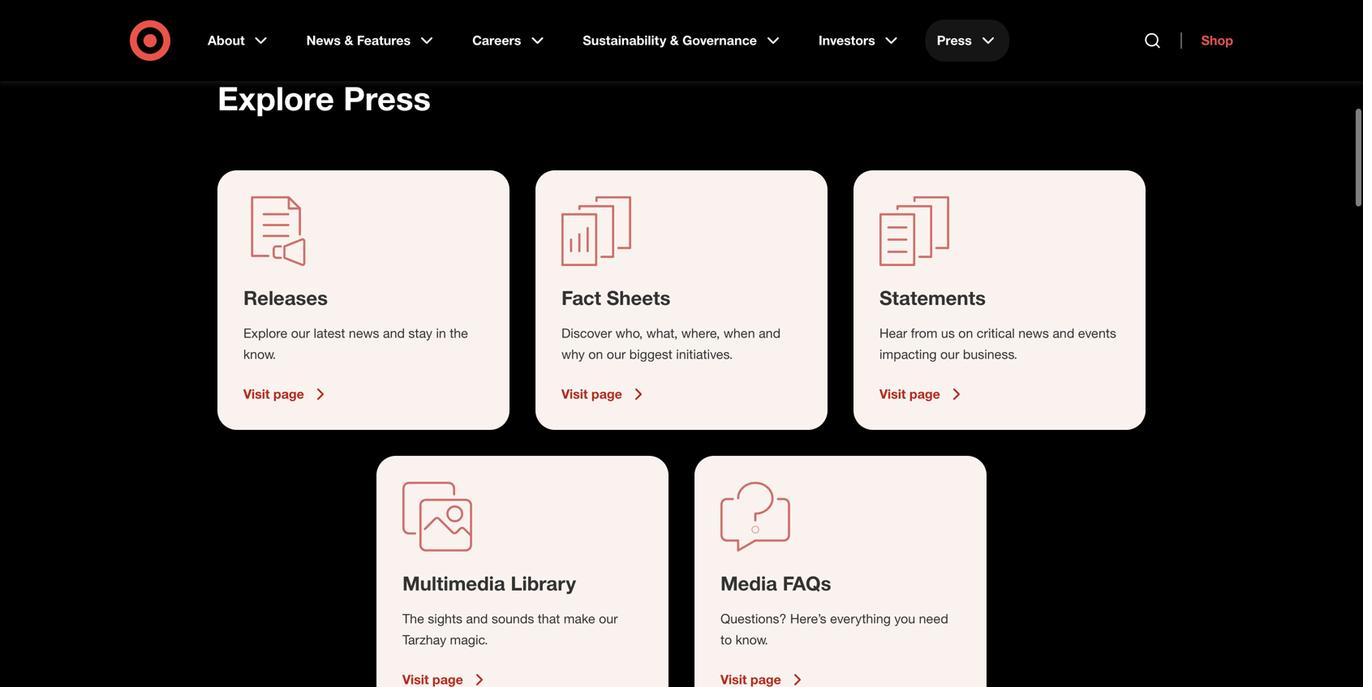 Task type: vqa. For each thing, say whether or not it's contained in the screenshot.
add
no



Task type: describe. For each thing, give the bounding box(es) containing it.
visit for fact sheets
[[562, 386, 588, 402]]

visit page link for fact sheets
[[562, 385, 802, 404]]

sustainability & governance link
[[572, 19, 794, 62]]

and inside hear from us on critical news and events impacting our business.
[[1053, 325, 1075, 341]]

library
[[511, 572, 576, 595]]

visit page link for releases
[[243, 385, 484, 404]]

that
[[538, 611, 560, 627]]

faqs
[[783, 572, 831, 595]]

business.
[[963, 347, 1018, 362]]

to
[[721, 632, 732, 648]]

on inside hear from us on critical news and events impacting our business.
[[959, 325, 973, 341]]

and inside discover who, what, where, when and why on our biggest initiatives.
[[759, 325, 781, 341]]

about link
[[196, 19, 282, 62]]

discover who, what, where, when and why on our biggest initiatives.
[[562, 325, 781, 362]]

why
[[562, 347, 585, 362]]

visit page for fact sheets
[[562, 386, 622, 402]]

media faqs
[[721, 572, 831, 595]]

critical
[[977, 325, 1015, 341]]

visit for statements
[[880, 386, 906, 402]]

discover
[[562, 325, 612, 341]]

news & features link
[[295, 19, 448, 62]]

everything
[[830, 611, 891, 627]]

1 vertical spatial press
[[343, 78, 431, 118]]

multimedia
[[402, 572, 505, 595]]

hear from us on critical news and events impacting our business.
[[880, 325, 1117, 362]]

sheets
[[607, 286, 671, 310]]

from
[[911, 325, 938, 341]]

visit page for statements
[[880, 386, 940, 402]]

tarzhay
[[402, 632, 446, 648]]

questions? here's everything you need to know.
[[721, 611, 949, 648]]

features
[[357, 32, 411, 48]]

initiatives.
[[676, 347, 733, 362]]

page for releases
[[273, 386, 304, 402]]

explore our latest news and stay in the know.
[[243, 325, 468, 362]]

where,
[[681, 325, 720, 341]]

here's
[[790, 611, 827, 627]]

explore press
[[217, 78, 431, 118]]

and inside the sights and sounds that make our tarzhay magic.
[[466, 611, 488, 627]]

shop
[[1201, 32, 1233, 48]]

media
[[721, 572, 777, 595]]



Task type: locate. For each thing, give the bounding box(es) containing it.
what,
[[646, 325, 678, 341]]

3 page from the left
[[910, 386, 940, 402]]

explore for explore our latest news and stay in the know.
[[243, 325, 287, 341]]

impacting
[[880, 347, 937, 362]]

questions?
[[721, 611, 787, 627]]

events
[[1078, 325, 1117, 341]]

about
[[208, 32, 245, 48]]

on right us
[[959, 325, 973, 341]]

2 page from the left
[[591, 386, 622, 402]]

careers
[[472, 32, 521, 48]]

latest
[[314, 325, 345, 341]]

1 horizontal spatial news
[[1019, 325, 1049, 341]]

know. inside explore our latest news and stay in the know.
[[243, 347, 276, 362]]

0 horizontal spatial visit page
[[243, 386, 304, 402]]

visit page link
[[243, 385, 484, 404], [562, 385, 802, 404], [880, 385, 1120, 404]]

2 visit page link from the left
[[562, 385, 802, 404]]

news right critical
[[1019, 325, 1049, 341]]

and up magic.
[[466, 611, 488, 627]]

page for statements
[[910, 386, 940, 402]]

news inside explore our latest news and stay in the know.
[[349, 325, 379, 341]]

statements
[[880, 286, 986, 310]]

fact sheets
[[562, 286, 671, 310]]

0 horizontal spatial press
[[343, 78, 431, 118]]

visit for releases
[[243, 386, 270, 402]]

our inside hear from us on critical news and events impacting our business.
[[940, 347, 959, 362]]

press link
[[926, 19, 1009, 62]]

0 vertical spatial press
[[937, 32, 972, 48]]

2 news from the left
[[1019, 325, 1049, 341]]

2 horizontal spatial page
[[910, 386, 940, 402]]

our inside discover who, what, where, when and why on our biggest initiatives.
[[607, 347, 626, 362]]

press
[[937, 32, 972, 48], [343, 78, 431, 118]]

and inside explore our latest news and stay in the know.
[[383, 325, 405, 341]]

visit page link down explore our latest news and stay in the know.
[[243, 385, 484, 404]]

the
[[450, 325, 468, 341]]

1 visit from the left
[[243, 386, 270, 402]]

investors
[[819, 32, 875, 48]]

and right when
[[759, 325, 781, 341]]

1 horizontal spatial on
[[959, 325, 973, 341]]

our down who,
[[607, 347, 626, 362]]

2 horizontal spatial visit
[[880, 386, 906, 402]]

& inside "link"
[[670, 32, 679, 48]]

news inside hear from us on critical news and events impacting our business.
[[1019, 325, 1049, 341]]

1 horizontal spatial visit page
[[562, 386, 622, 402]]

2 horizontal spatial visit page
[[880, 386, 940, 402]]

visit page
[[243, 386, 304, 402], [562, 386, 622, 402], [880, 386, 940, 402]]

stay
[[409, 325, 432, 341]]

who,
[[616, 325, 643, 341]]

visit page link down the initiatives.
[[562, 385, 802, 404]]

explore
[[217, 78, 334, 118], [243, 325, 287, 341]]

sights
[[428, 611, 463, 627]]

shop link
[[1181, 32, 1233, 49]]

our inside the sights and sounds that make our tarzhay magic.
[[599, 611, 618, 627]]

1 horizontal spatial know.
[[736, 632, 768, 648]]

in
[[436, 325, 446, 341]]

our down us
[[940, 347, 959, 362]]

3 visit page from the left
[[880, 386, 940, 402]]

press inside press link
[[937, 32, 972, 48]]

1 horizontal spatial visit page link
[[562, 385, 802, 404]]

& for features
[[344, 32, 353, 48]]

0 horizontal spatial visit page link
[[243, 385, 484, 404]]

2 horizontal spatial visit page link
[[880, 385, 1120, 404]]

0 vertical spatial explore
[[217, 78, 334, 118]]

careers link
[[461, 19, 559, 62]]

0 vertical spatial know.
[[243, 347, 276, 362]]

& right news
[[344, 32, 353, 48]]

1 vertical spatial explore
[[243, 325, 287, 341]]

visit page link down business.
[[880, 385, 1120, 404]]

0 horizontal spatial news
[[349, 325, 379, 341]]

news
[[349, 325, 379, 341], [1019, 325, 1049, 341]]

our inside explore our latest news and stay in the know.
[[291, 325, 310, 341]]

know. down questions?
[[736, 632, 768, 648]]

releases
[[243, 286, 328, 310]]

0 horizontal spatial &
[[344, 32, 353, 48]]

the
[[402, 611, 424, 627]]

2 visit from the left
[[562, 386, 588, 402]]

3 visit page link from the left
[[880, 385, 1120, 404]]

know. down releases
[[243, 347, 276, 362]]

visit
[[243, 386, 270, 402], [562, 386, 588, 402], [880, 386, 906, 402]]

0 horizontal spatial page
[[273, 386, 304, 402]]

on inside discover who, what, where, when and why on our biggest initiatives.
[[589, 347, 603, 362]]

when
[[724, 325, 755, 341]]

the sights and sounds that make our tarzhay magic.
[[402, 611, 618, 648]]

1 vertical spatial on
[[589, 347, 603, 362]]

1 page from the left
[[273, 386, 304, 402]]

0 vertical spatial on
[[959, 325, 973, 341]]

1 news from the left
[[349, 325, 379, 341]]

0 horizontal spatial know.
[[243, 347, 276, 362]]

explore for explore press
[[217, 78, 334, 118]]

sounds
[[492, 611, 534, 627]]

our right make
[[599, 611, 618, 627]]

our
[[291, 325, 310, 341], [607, 347, 626, 362], [940, 347, 959, 362], [599, 611, 618, 627]]

visit page link for statements
[[880, 385, 1120, 404]]

page
[[273, 386, 304, 402], [591, 386, 622, 402], [910, 386, 940, 402]]

sustainability & governance
[[583, 32, 757, 48]]

2 visit page from the left
[[562, 386, 622, 402]]

news
[[306, 32, 341, 48]]

know. inside questions? here's everything you need to know.
[[736, 632, 768, 648]]

need
[[919, 611, 949, 627]]

explore down about link
[[217, 78, 334, 118]]

and
[[383, 325, 405, 341], [759, 325, 781, 341], [1053, 325, 1075, 341], [466, 611, 488, 627]]

& for governance
[[670, 32, 679, 48]]

& left governance
[[670, 32, 679, 48]]

hear
[[880, 325, 907, 341]]

explore inside explore our latest news and stay in the know.
[[243, 325, 287, 341]]

0 horizontal spatial visit
[[243, 386, 270, 402]]

1 horizontal spatial page
[[591, 386, 622, 402]]

and left "events"
[[1053, 325, 1075, 341]]

visit page for releases
[[243, 386, 304, 402]]

page for fact sheets
[[591, 386, 622, 402]]

governance
[[683, 32, 757, 48]]

1 horizontal spatial visit
[[562, 386, 588, 402]]

us
[[941, 325, 955, 341]]

our left latest
[[291, 325, 310, 341]]

news & features
[[306, 32, 411, 48]]

&
[[344, 32, 353, 48], [670, 32, 679, 48]]

news right latest
[[349, 325, 379, 341]]

explore down releases
[[243, 325, 287, 341]]

1 & from the left
[[344, 32, 353, 48]]

1 vertical spatial know.
[[736, 632, 768, 648]]

1 visit page link from the left
[[243, 385, 484, 404]]

2 & from the left
[[670, 32, 679, 48]]

know.
[[243, 347, 276, 362], [736, 632, 768, 648]]

sustainability
[[583, 32, 666, 48]]

magic.
[[450, 632, 488, 648]]

on
[[959, 325, 973, 341], [589, 347, 603, 362]]

1 visit page from the left
[[243, 386, 304, 402]]

fact
[[562, 286, 601, 310]]

on right why
[[589, 347, 603, 362]]

3 visit from the left
[[880, 386, 906, 402]]

multimedia library
[[402, 572, 576, 595]]

0 horizontal spatial on
[[589, 347, 603, 362]]

1 horizontal spatial &
[[670, 32, 679, 48]]

you
[[895, 611, 915, 627]]

investors link
[[807, 19, 913, 62]]

make
[[564, 611, 595, 627]]

biggest
[[629, 347, 673, 362]]

and left "stay"
[[383, 325, 405, 341]]

1 horizontal spatial press
[[937, 32, 972, 48]]



